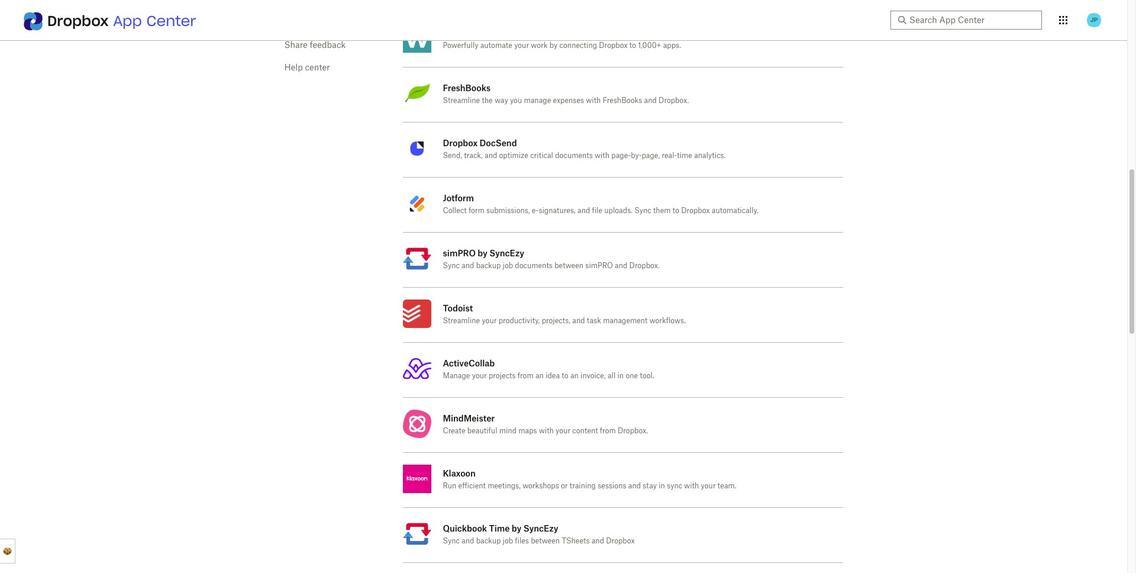 Task type: vqa. For each thing, say whether or not it's contained in the screenshot.
dropbox. within MindMeister Create beautiful mind maps with your content from Dropbox.
yes



Task type: locate. For each thing, give the bounding box(es) containing it.
optimize
[[499, 152, 529, 159]]

0 vertical spatial documents
[[555, 152, 593, 159]]

1 vertical spatial dropbox.
[[630, 262, 660, 269]]

with
[[586, 97, 601, 104], [595, 152, 610, 159], [539, 427, 554, 435], [685, 482, 699, 490]]

0 horizontal spatial freshbooks
[[443, 83, 491, 93]]

klaxoon run efficient meetings, workshops or training sessions and stay in sync with your team.
[[443, 468, 737, 490]]

0 vertical spatial in
[[618, 372, 624, 379]]

between right files
[[531, 538, 560, 545]]

team.
[[718, 482, 737, 490]]

way
[[495, 97, 508, 104]]

dropbox up send,
[[443, 138, 478, 148]]

syncezy
[[490, 248, 525, 258], [524, 523, 559, 533]]

sync
[[667, 482, 683, 490]]

dropbox.
[[659, 97, 689, 104], [630, 262, 660, 269], [618, 427, 648, 435]]

in right stay
[[659, 482, 665, 490]]

Search App Center text field
[[910, 14, 1035, 27]]

1 horizontal spatial from
[[600, 427, 616, 435]]

mindmeister create beautiful mind maps with your content from dropbox.
[[443, 413, 648, 435]]

submissions,
[[487, 207, 530, 214]]

1 vertical spatial documents
[[515, 262, 553, 269]]

2 streamline from the top
[[443, 317, 480, 324]]

sync down quickbook
[[443, 538, 460, 545]]

by down form
[[478, 248, 488, 258]]

0 vertical spatial from
[[518, 372, 534, 379]]

0 vertical spatial backup
[[476, 262, 501, 269]]

0 horizontal spatial an
[[536, 372, 544, 379]]

freshbooks up "the"
[[443, 83, 491, 93]]

dropbox right them
[[682, 207, 710, 214]]

simpro down file
[[586, 262, 613, 269]]

signatures,
[[539, 207, 576, 214]]

help center
[[284, 64, 330, 72]]

1 vertical spatial backup
[[476, 538, 501, 545]]

1 horizontal spatial to
[[630, 42, 636, 49]]

0 horizontal spatial to
[[562, 372, 569, 379]]

an
[[536, 372, 544, 379], [571, 372, 579, 379]]

and up page,
[[644, 97, 657, 104]]

beautiful
[[468, 427, 498, 435]]

job inside simpro by syncezy sync and backup job documents between simpro and dropbox.
[[503, 262, 513, 269]]

to left 1,000+
[[630, 42, 636, 49]]

streamline left "the"
[[443, 97, 480, 104]]

time
[[677, 152, 693, 159]]

to inside jotform collect form submissions, e-signatures, and file uploads. sync them to dropbox automatically.
[[673, 207, 680, 214]]

1 horizontal spatial an
[[571, 372, 579, 379]]

page-
[[612, 152, 631, 159]]

your left work
[[515, 42, 529, 49]]

job down submissions,
[[503, 262, 513, 269]]

to inside activecollab manage your projects from an idea to an invoice, all in one tool.
[[562, 372, 569, 379]]

by
[[550, 42, 558, 49], [478, 248, 488, 258], [512, 523, 522, 533]]

and inside freshbooks streamline the way you manage expenses with freshbooks and dropbox.
[[644, 97, 657, 104]]

between up todoist streamline your productivity, projects, and task management workflows.
[[555, 262, 584, 269]]

freshbooks
[[443, 83, 491, 93], [603, 97, 643, 104]]

with right expenses
[[586, 97, 601, 104]]

management
[[603, 317, 648, 324]]

workflows.
[[650, 317, 686, 324]]

1 vertical spatial in
[[659, 482, 665, 490]]

task
[[587, 317, 601, 324]]

track,
[[464, 152, 483, 159]]

dropbox
[[47, 12, 109, 30], [599, 42, 628, 49], [443, 138, 478, 148], [682, 207, 710, 214], [606, 538, 635, 545]]

with inside mindmeister create beautiful mind maps with your content from dropbox.
[[539, 427, 554, 435]]

and left task
[[573, 317, 585, 324]]

streamline inside todoist streamline your productivity, projects, and task management workflows.
[[443, 317, 480, 324]]

2 vertical spatial to
[[562, 372, 569, 379]]

2 backup from the top
[[476, 538, 501, 545]]

sync left them
[[635, 207, 652, 214]]

1 horizontal spatial by
[[512, 523, 522, 533]]

and left file
[[578, 207, 590, 214]]

by inside simpro by syncezy sync and backup job documents between simpro and dropbox.
[[478, 248, 488, 258]]

2 job from the top
[[503, 538, 513, 545]]

0 horizontal spatial documents
[[515, 262, 553, 269]]

and down quickbook
[[462, 538, 474, 545]]

documents
[[555, 152, 593, 159], [515, 262, 553, 269]]

mindmeister
[[443, 413, 495, 423]]

and down uploads.
[[615, 262, 628, 269]]

to right them
[[673, 207, 680, 214]]

dropbox right tsheets
[[606, 538, 635, 545]]

job left files
[[503, 538, 513, 545]]

and inside jotform collect form submissions, e-signatures, and file uploads. sync them to dropbox automatically.
[[578, 207, 590, 214]]

your inside the klaxoon run efficient meetings, workshops or training sessions and stay in sync with your team.
[[701, 482, 716, 490]]

streamline for freshbooks
[[443, 97, 480, 104]]

your down activecollab
[[472, 372, 487, 379]]

backup
[[476, 262, 501, 269], [476, 538, 501, 545]]

by up files
[[512, 523, 522, 533]]

dropbox app center
[[47, 12, 196, 30]]

dropbox. right content
[[618, 427, 648, 435]]

projects,
[[542, 317, 571, 324]]

sessions
[[598, 482, 627, 490]]

critical
[[531, 152, 553, 159]]

simpro down collect at the top left of page
[[443, 248, 476, 258]]

streamline inside freshbooks streamline the way you manage expenses with freshbooks and dropbox.
[[443, 97, 480, 104]]

0 horizontal spatial in
[[618, 372, 624, 379]]

0 vertical spatial job
[[503, 262, 513, 269]]

streamline down "todoist" on the left of the page
[[443, 317, 480, 324]]

backup down form
[[476, 262, 501, 269]]

activecollab
[[443, 358, 495, 368]]

from right content
[[600, 427, 616, 435]]

2 horizontal spatial to
[[673, 207, 680, 214]]

your
[[515, 42, 529, 49], [482, 317, 497, 324], [472, 372, 487, 379], [556, 427, 571, 435], [701, 482, 716, 490]]

from inside mindmeister create beautiful mind maps with your content from dropbox.
[[600, 427, 616, 435]]

backup down time on the left bottom
[[476, 538, 501, 545]]

1 backup from the top
[[476, 262, 501, 269]]

and down docsend
[[485, 152, 497, 159]]

syncezy down submissions,
[[490, 248, 525, 258]]

in
[[618, 372, 624, 379], [659, 482, 665, 490]]

training
[[570, 482, 596, 490]]

and up "todoist" on the left of the page
[[462, 262, 474, 269]]

and left stay
[[629, 482, 641, 490]]

your left team.
[[701, 482, 716, 490]]

klaxoon
[[443, 468, 476, 478]]

2 vertical spatial by
[[512, 523, 522, 533]]

todoist streamline your productivity, projects, and task management workflows.
[[443, 303, 686, 324]]

simpro
[[443, 248, 476, 258], [586, 262, 613, 269]]

0 vertical spatial syncezy
[[490, 248, 525, 258]]

1 vertical spatial job
[[503, 538, 513, 545]]

manage
[[443, 372, 470, 379]]

time
[[489, 523, 510, 533]]

documents right critical
[[555, 152, 593, 159]]

0 horizontal spatial from
[[518, 372, 534, 379]]

1 horizontal spatial freshbooks
[[603, 97, 643, 104]]

1 vertical spatial to
[[673, 207, 680, 214]]

1 horizontal spatial documents
[[555, 152, 593, 159]]

1 streamline from the top
[[443, 97, 480, 104]]

streamline for todoist
[[443, 317, 480, 324]]

1 vertical spatial sync
[[443, 262, 460, 269]]

to
[[630, 42, 636, 49], [673, 207, 680, 214], [562, 372, 569, 379]]

freshbooks streamline the way you manage expenses with freshbooks and dropbox.
[[443, 83, 689, 104]]

0 vertical spatial by
[[550, 42, 558, 49]]

tsheets
[[562, 538, 590, 545]]

sync up "todoist" on the left of the page
[[443, 262, 460, 269]]

0 vertical spatial dropbox.
[[659, 97, 689, 104]]

between inside simpro by syncezy sync and backup job documents between simpro and dropbox.
[[555, 262, 584, 269]]

with right maps
[[539, 427, 554, 435]]

1 job from the top
[[503, 262, 513, 269]]

2 vertical spatial sync
[[443, 538, 460, 545]]

with inside dropbox docsend send, track, and optimize critical documents with page-by-page, real-time analytics.
[[595, 152, 610, 159]]

1 vertical spatial syncezy
[[524, 523, 559, 533]]

connecting
[[560, 42, 597, 49]]

sync
[[635, 207, 652, 214], [443, 262, 460, 269], [443, 538, 460, 545]]

tool.
[[640, 372, 655, 379]]

0 vertical spatial streamline
[[443, 97, 480, 104]]

with right sync
[[685, 482, 699, 490]]

and right tsheets
[[592, 538, 604, 545]]

1,000+
[[638, 42, 662, 49]]

dropbox right connecting
[[599, 42, 628, 49]]

backup inside quickbook time by syncezy sync and backup job files between tsheets and dropbox
[[476, 538, 501, 545]]

0 horizontal spatial simpro
[[443, 248, 476, 258]]

1 vertical spatial simpro
[[586, 262, 613, 269]]

0 horizontal spatial by
[[478, 248, 488, 258]]

between
[[555, 262, 584, 269], [531, 538, 560, 545]]

in right "all"
[[618, 372, 624, 379]]

dropbox. down them
[[630, 262, 660, 269]]

2 an from the left
[[571, 372, 579, 379]]

by right work
[[550, 42, 558, 49]]

documents for simpro by syncezy
[[515, 262, 553, 269]]

your left the productivity,
[[482, 317, 497, 324]]

and
[[644, 97, 657, 104], [485, 152, 497, 159], [578, 207, 590, 214], [462, 262, 474, 269], [615, 262, 628, 269], [573, 317, 585, 324], [629, 482, 641, 490], [462, 538, 474, 545], [592, 538, 604, 545]]

documents down e-
[[515, 262, 553, 269]]

documents inside simpro by syncezy sync and backup job documents between simpro and dropbox.
[[515, 262, 553, 269]]

an left 'idea'
[[536, 372, 544, 379]]

the
[[482, 97, 493, 104]]

e-
[[532, 207, 539, 214]]

from inside activecollab manage your projects from an idea to an invoice, all in one tool.
[[518, 372, 534, 379]]

dropbox inside jotform collect form submissions, e-signatures, and file uploads. sync them to dropbox automatically.
[[682, 207, 710, 214]]

send,
[[443, 152, 462, 159]]

documents inside dropbox docsend send, track, and optimize critical documents with page-by-page, real-time analytics.
[[555, 152, 593, 159]]

1 horizontal spatial in
[[659, 482, 665, 490]]

to right 'idea'
[[562, 372, 569, 379]]

from right projects
[[518, 372, 534, 379]]

app
[[113, 12, 142, 30]]

dropbox. down apps.
[[659, 97, 689, 104]]

dropbox inside quickbook time by syncezy sync and backup job files between tsheets and dropbox
[[606, 538, 635, 545]]

sync inside simpro by syncezy sync and backup job documents between simpro and dropbox.
[[443, 262, 460, 269]]

0 vertical spatial sync
[[635, 207, 652, 214]]

2 horizontal spatial by
[[550, 42, 558, 49]]

your inside todoist streamline your productivity, projects, and task management workflows.
[[482, 317, 497, 324]]

page,
[[642, 152, 660, 159]]

syncezy up files
[[524, 523, 559, 533]]

an left invoice,
[[571, 372, 579, 379]]

freshbooks right expenses
[[603, 97, 643, 104]]

share feedback
[[284, 41, 346, 50]]

1 vertical spatial streamline
[[443, 317, 480, 324]]

automate
[[481, 42, 513, 49]]

1 horizontal spatial simpro
[[586, 262, 613, 269]]

by inside workato powerfully automate your work by connecting dropbox to 1,000+ apps.
[[550, 42, 558, 49]]

in inside activecollab manage your projects from an idea to an invoice, all in one tool.
[[618, 372, 624, 379]]

with left the page-
[[595, 152, 610, 159]]

0 vertical spatial between
[[555, 262, 584, 269]]

projects
[[489, 372, 516, 379]]

help
[[284, 64, 303, 72]]

your left content
[[556, 427, 571, 435]]

1 vertical spatial between
[[531, 538, 560, 545]]

1 vertical spatial by
[[478, 248, 488, 258]]

all
[[608, 372, 616, 379]]

backup inside simpro by syncezy sync and backup job documents between simpro and dropbox.
[[476, 262, 501, 269]]

0 vertical spatial to
[[630, 42, 636, 49]]

0 vertical spatial freshbooks
[[443, 83, 491, 93]]

1 vertical spatial from
[[600, 427, 616, 435]]

2 vertical spatial dropbox.
[[618, 427, 648, 435]]

job
[[503, 262, 513, 269], [503, 538, 513, 545]]

streamline
[[443, 97, 480, 104], [443, 317, 480, 324]]



Task type: describe. For each thing, give the bounding box(es) containing it.
center
[[146, 12, 196, 30]]

manage
[[524, 97, 551, 104]]

help center link
[[284, 64, 330, 72]]

mind
[[499, 427, 517, 435]]

run
[[443, 482, 457, 490]]

powerfully
[[443, 42, 479, 49]]

0 vertical spatial simpro
[[443, 248, 476, 258]]

productivity,
[[499, 317, 540, 324]]

with inside freshbooks streamline the way you manage expenses with freshbooks and dropbox.
[[586, 97, 601, 104]]

dropbox. inside mindmeister create beautiful mind maps with your content from dropbox.
[[618, 427, 648, 435]]

dropbox. inside freshbooks streamline the way you manage expenses with freshbooks and dropbox.
[[659, 97, 689, 104]]

quickbook
[[443, 523, 487, 533]]

create
[[443, 427, 466, 435]]

share
[[284, 41, 308, 50]]

and inside todoist streamline your productivity, projects, and task management workflows.
[[573, 317, 585, 324]]

workshops
[[523, 482, 559, 490]]

share feedback link
[[284, 41, 346, 50]]

to inside workato powerfully automate your work by connecting dropbox to 1,000+ apps.
[[630, 42, 636, 49]]

job inside quickbook time by syncezy sync and backup job files between tsheets and dropbox
[[503, 538, 513, 545]]

your inside mindmeister create beautiful mind maps with your content from dropbox.
[[556, 427, 571, 435]]

jp
[[1091, 16, 1098, 24]]

them
[[654, 207, 671, 214]]

maps
[[519, 427, 537, 435]]

quickbook time by syncezy sync and backup job files between tsheets and dropbox
[[443, 523, 635, 545]]

activecollab manage your projects from an idea to an invoice, all in one tool.
[[443, 358, 655, 379]]

efficient
[[459, 482, 486, 490]]

documents for dropbox docsend
[[555, 152, 593, 159]]

by inside quickbook time by syncezy sync and backup job files between tsheets and dropbox
[[512, 523, 522, 533]]

stay
[[643, 482, 657, 490]]

1 an from the left
[[536, 372, 544, 379]]

docsend
[[480, 138, 517, 148]]

and inside the klaxoon run efficient meetings, workshops or training sessions and stay in sync with your team.
[[629, 482, 641, 490]]

idea
[[546, 372, 560, 379]]

your inside activecollab manage your projects from an idea to an invoice, all in one tool.
[[472, 372, 487, 379]]

simpro by syncezy sync and backup job documents between simpro and dropbox.
[[443, 248, 660, 269]]

syncezy inside simpro by syncezy sync and backup job documents between simpro and dropbox.
[[490, 248, 525, 258]]

with inside the klaxoon run efficient meetings, workshops or training sessions and stay in sync with your team.
[[685, 482, 699, 490]]

dropbox. inside simpro by syncezy sync and backup job documents between simpro and dropbox.
[[630, 262, 660, 269]]

you
[[510, 97, 522, 104]]

uploads.
[[605, 207, 633, 214]]

apps.
[[663, 42, 681, 49]]

between inside quickbook time by syncezy sync and backup job files between tsheets and dropbox
[[531, 538, 560, 545]]

jotform collect form submissions, e-signatures, and file uploads. sync them to dropbox automatically.
[[443, 193, 759, 214]]

invoice,
[[581, 372, 606, 379]]

work
[[531, 42, 548, 49]]

sync inside jotform collect form submissions, e-signatures, and file uploads. sync them to dropbox automatically.
[[635, 207, 652, 214]]

dropbox inside workato powerfully automate your work by connecting dropbox to 1,000+ apps.
[[599, 42, 628, 49]]

files
[[515, 538, 529, 545]]

jotform
[[443, 193, 474, 203]]

by-
[[631, 152, 642, 159]]

collect
[[443, 207, 467, 214]]

in inside the klaxoon run efficient meetings, workshops or training sessions and stay in sync with your team.
[[659, 482, 665, 490]]

feedback
[[310, 41, 346, 50]]

syncezy inside quickbook time by syncezy sync and backup job files between tsheets and dropbox
[[524, 523, 559, 533]]

automatically.
[[712, 207, 759, 214]]

or
[[561, 482, 568, 490]]

workato powerfully automate your work by connecting dropbox to 1,000+ apps.
[[443, 28, 681, 49]]

dropbox left app
[[47, 12, 109, 30]]

form
[[469, 207, 485, 214]]

dropbox docsend send, track, and optimize critical documents with page-by-page, real-time analytics.
[[443, 138, 726, 159]]

center
[[305, 64, 330, 72]]

expenses
[[553, 97, 584, 104]]

1 vertical spatial freshbooks
[[603, 97, 643, 104]]

meetings,
[[488, 482, 521, 490]]

dropbox inside dropbox docsend send, track, and optimize critical documents with page-by-page, real-time analytics.
[[443, 138, 478, 148]]

sync inside quickbook time by syncezy sync and backup job files between tsheets and dropbox
[[443, 538, 460, 545]]

analytics.
[[695, 152, 726, 159]]

content
[[573, 427, 598, 435]]

workato
[[443, 28, 478, 38]]

jp button
[[1085, 11, 1104, 30]]

real-
[[662, 152, 677, 159]]

and inside dropbox docsend send, track, and optimize critical documents with page-by-page, real-time analytics.
[[485, 152, 497, 159]]

file
[[592, 207, 603, 214]]

your inside workato powerfully automate your work by connecting dropbox to 1,000+ apps.
[[515, 42, 529, 49]]

todoist
[[443, 303, 473, 313]]

one
[[626, 372, 638, 379]]



